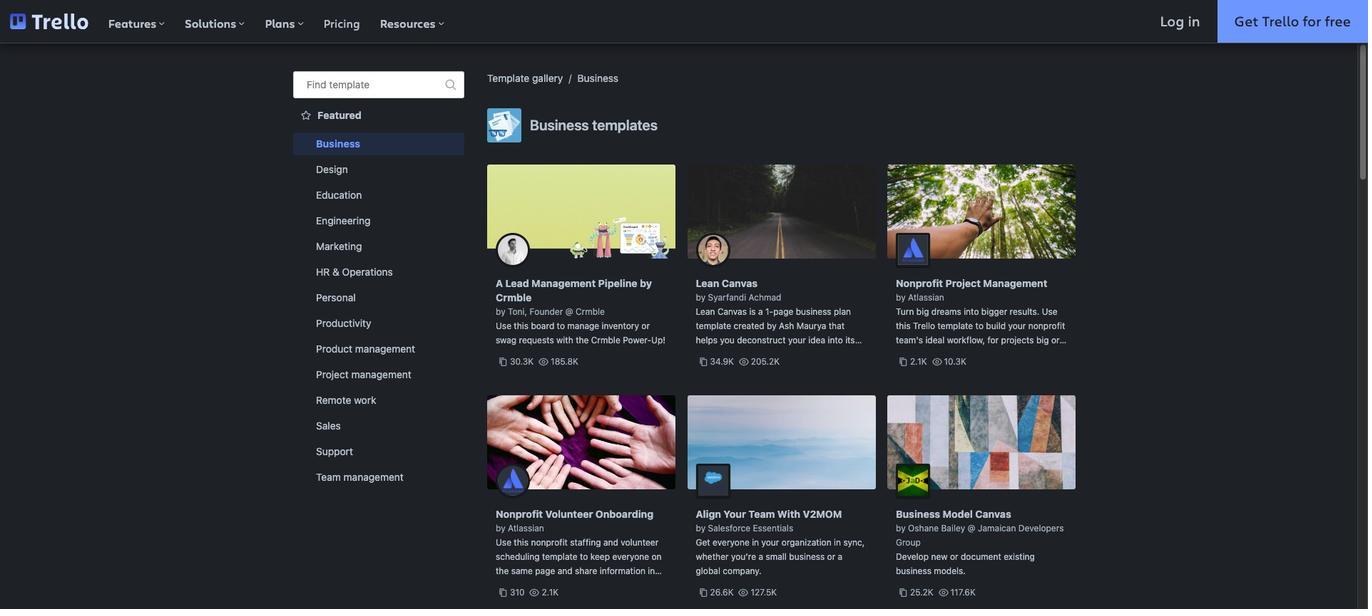 Task type: locate. For each thing, give the bounding box(es) containing it.
atlassian image
[[896, 233, 930, 268], [496, 464, 530, 499]]

everyone
[[713, 538, 750, 549], [612, 552, 649, 563]]

0 horizontal spatial atlassian image
[[496, 464, 530, 499]]

business up maurya
[[796, 307, 832, 317]]

0 horizontal spatial management
[[532, 278, 596, 290]]

management inside a lead management pipeline by crmble by toni, founder @ crmble use this board to manage inventory or swag requests with the crmble power-up!
[[532, 278, 596, 290]]

business up design
[[316, 138, 360, 150]]

essentials
[[753, 524, 793, 534]]

this up scheduling
[[514, 538, 529, 549]]

1 management from the left
[[532, 278, 596, 290]]

pipeline
[[598, 278, 638, 290]]

management down support link
[[344, 472, 404, 484]]

2 vertical spatial canvas
[[976, 509, 1012, 521]]

deconstruct
[[737, 335, 786, 346]]

1 horizontal spatial page
[[774, 307, 794, 317]]

a inside lean canvas by syarfandi achmad lean canvas is a 1-page business plan template created by ash maurya that helps you deconstruct your idea into its key assumptions.
[[758, 307, 763, 317]]

1 horizontal spatial atlassian image
[[896, 233, 930, 268]]

lean
[[696, 278, 719, 290], [696, 307, 715, 317]]

management up results.
[[983, 278, 1048, 290]]

management up founder
[[532, 278, 596, 290]]

0 vertical spatial business
[[796, 307, 832, 317]]

to left build
[[976, 321, 984, 332]]

volunteer
[[621, 538, 659, 549]]

this inside nonprofit project management by atlassian turn big dreams into bigger results. use this trello template to build your nonprofit team's ideal workflow, for projects big or small.
[[896, 321, 911, 332]]

business down develop
[[896, 566, 932, 577]]

business up business templates
[[578, 72, 619, 84]]

page inside lean canvas by syarfandi achmad lean canvas is a 1-page business plan template created by ash maurya that helps you deconstruct your idea into its key assumptions.
[[774, 307, 794, 317]]

nonprofit down results.
[[1029, 321, 1065, 332]]

business link up business templates
[[578, 72, 619, 84]]

business for rightmost business 'link'
[[578, 72, 619, 84]]

by up turn
[[896, 293, 906, 303]]

nonprofit inside nonprofit volunteer onboarding by atlassian use this nonprofit staffing and volunteer scheduling template to keep everyone on the same page and share information in real-time.
[[531, 538, 568, 549]]

or right new
[[950, 552, 959, 563]]

business inside 'link'
[[316, 138, 360, 150]]

into left bigger in the right bottom of the page
[[964, 307, 979, 317]]

0 horizontal spatial everyone
[[612, 552, 649, 563]]

use up scheduling
[[496, 538, 512, 549]]

0 horizontal spatial project
[[316, 369, 349, 381]]

1 horizontal spatial get
[[1235, 11, 1259, 31]]

business
[[796, 307, 832, 317], [789, 552, 825, 563], [896, 566, 932, 577]]

for down build
[[988, 335, 999, 346]]

management inside product management link
[[355, 343, 415, 355]]

and
[[603, 538, 618, 549], [558, 566, 573, 577]]

by left syarfandi
[[696, 293, 706, 303]]

2 vertical spatial your
[[762, 538, 779, 549]]

team's
[[896, 335, 923, 346]]

founder
[[530, 307, 563, 317]]

1 vertical spatial team
[[749, 509, 775, 521]]

management inside nonprofit project management by atlassian turn big dreams into bigger results. use this trello template to build your nonprofit team's ideal workflow, for projects big or small.
[[983, 278, 1048, 290]]

page up ash
[[774, 307, 794, 317]]

0 horizontal spatial nonprofit
[[531, 538, 568, 549]]

or
[[642, 321, 650, 332], [1052, 335, 1060, 346], [827, 552, 836, 563], [950, 552, 959, 563]]

this inside a lead management pipeline by crmble by toni, founder @ crmble use this board to manage inventory or swag requests with the crmble power-up!
[[514, 321, 529, 332]]

business templates
[[530, 117, 658, 133]]

@
[[565, 307, 573, 317], [968, 524, 976, 534]]

big right projects
[[1037, 335, 1049, 346]]

0 vertical spatial business link
[[578, 72, 619, 84]]

1 horizontal spatial @
[[968, 524, 976, 534]]

2 horizontal spatial to
[[976, 321, 984, 332]]

into down that
[[828, 335, 843, 346]]

1 horizontal spatial big
[[1037, 335, 1049, 346]]

0 horizontal spatial get
[[696, 538, 710, 549]]

2 lean from the top
[[696, 307, 715, 317]]

template inside nonprofit project management by atlassian turn big dreams into bigger results. use this trello template to build your nonprofit team's ideal workflow, for projects big or small.
[[938, 321, 973, 332]]

use inside nonprofit project management by atlassian turn big dreams into bigger results. use this trello template to build your nonprofit team's ideal workflow, for projects big or small.
[[1042, 307, 1058, 317]]

solutions
[[185, 16, 236, 31]]

team inside the align your team with v2mom by salesforce essentials get everyone in your organization in sync, whether you're a small business or a global company.
[[749, 509, 775, 521]]

plans
[[265, 16, 295, 31]]

and left 'share'
[[558, 566, 573, 577]]

1 horizontal spatial nonprofit
[[896, 278, 943, 290]]

in down the on
[[648, 566, 655, 577]]

0 vertical spatial atlassian image
[[896, 233, 930, 268]]

get right log in
[[1235, 11, 1259, 31]]

featured link
[[293, 104, 464, 127]]

0 vertical spatial management
[[355, 343, 415, 355]]

2 management from the left
[[983, 278, 1048, 290]]

@ inside a lead management pipeline by crmble by toni, founder @ crmble use this board to manage inventory or swag requests with the crmble power-up!
[[565, 307, 573, 317]]

management down product management link
[[351, 369, 412, 381]]

atlassian image for nonprofit volunteer onboarding
[[496, 464, 530, 499]]

your up projects
[[1008, 321, 1026, 332]]

business inside the align your team with v2mom by salesforce essentials get everyone in your organization in sync, whether you're a small business or a global company.
[[789, 552, 825, 563]]

1 vertical spatial crmble
[[576, 307, 605, 317]]

0 horizontal spatial your
[[762, 538, 779, 549]]

by inside nonprofit volunteer onboarding by atlassian use this nonprofit staffing and volunteer scheduling template to keep everyone on the same page and share information in real-time.
[[496, 524, 506, 534]]

nonprofit up scheduling
[[531, 538, 568, 549]]

25.2k
[[910, 588, 934, 599]]

into
[[964, 307, 979, 317], [828, 335, 843, 346]]

or inside a lead management pipeline by crmble by toni, founder @ crmble use this board to manage inventory or swag requests with the crmble power-up!
[[642, 321, 650, 332]]

company.
[[723, 566, 762, 577]]

into inside nonprofit project management by atlassian turn big dreams into bigger results. use this trello template to build your nonprofit team's ideal workflow, for projects big or small.
[[964, 307, 979, 317]]

personal
[[316, 292, 356, 304]]

0 vertical spatial page
[[774, 307, 794, 317]]

atlassian inside nonprofit project management by atlassian turn big dreams into bigger results. use this trello template to build your nonprofit team's ideal workflow, for projects big or small.
[[908, 293, 944, 303]]

1 vertical spatial page
[[535, 566, 555, 577]]

toni,
[[508, 307, 527, 317]]

nonprofit up scheduling
[[496, 509, 543, 521]]

2 horizontal spatial your
[[1008, 321, 1026, 332]]

in inside nonprofit volunteer onboarding by atlassian use this nonprofit staffing and volunteer scheduling template to keep everyone on the same page and share information in real-time.
[[648, 566, 655, 577]]

0 vertical spatial and
[[603, 538, 618, 549]]

oshane bailey @ jamaican developers group image
[[896, 464, 930, 499]]

@ inside business model canvas by oshane bailey @ jamaican developers group develop new or document existing business models.
[[968, 524, 976, 534]]

management
[[532, 278, 596, 290], [983, 278, 1048, 290]]

1 horizontal spatial everyone
[[713, 538, 750, 549]]

maurya
[[797, 321, 826, 332]]

1 horizontal spatial team
[[749, 509, 775, 521]]

management inside team management link
[[344, 472, 404, 484]]

template down staffing
[[542, 552, 578, 563]]

up!
[[651, 335, 666, 346]]

127.5k
[[751, 588, 777, 599]]

everyone up 'information'
[[612, 552, 649, 563]]

1 vertical spatial into
[[828, 335, 843, 346]]

bailey
[[941, 524, 965, 534]]

1 vertical spatial nonprofit
[[496, 509, 543, 521]]

business link up design link
[[293, 133, 464, 156]]

1 horizontal spatial project
[[946, 278, 981, 290]]

1 vertical spatial the
[[496, 566, 509, 577]]

2 vertical spatial crmble
[[591, 335, 621, 346]]

business for business templates
[[530, 117, 589, 133]]

your inside nonprofit project management by atlassian turn big dreams into bigger results. use this trello template to build your nonprofit team's ideal workflow, for projects big or small.
[[1008, 321, 1026, 332]]

template up featured
[[329, 78, 370, 91]]

2.1k down team's
[[910, 357, 927, 367]]

0 vertical spatial project
[[946, 278, 981, 290]]

nonprofit inside nonprofit project management by atlassian turn big dreams into bigger results. use this trello template to build your nonprofit team's ideal workflow, for projects big or small.
[[1029, 321, 1065, 332]]

trello image
[[10, 13, 88, 29], [10, 13, 88, 29]]

1 vertical spatial and
[[558, 566, 573, 577]]

team management link
[[293, 467, 464, 489]]

project up dreams
[[946, 278, 981, 290]]

by down the align
[[696, 524, 706, 534]]

project inside nonprofit project management by atlassian turn big dreams into bigger results. use this trello template to build your nonprofit team's ideal workflow, for projects big or small.
[[946, 278, 981, 290]]

2 vertical spatial use
[[496, 538, 512, 549]]

crmble down the lead
[[496, 292, 532, 304]]

0 vertical spatial @
[[565, 307, 573, 317]]

0 vertical spatial into
[[964, 307, 979, 317]]

your inside the align your team with v2mom by salesforce essentials get everyone in your organization in sync, whether you're a small business or a global company.
[[762, 538, 779, 549]]

1 horizontal spatial to
[[580, 552, 588, 563]]

models.
[[934, 566, 966, 577]]

by inside business model canvas by oshane bailey @ jamaican developers group develop new or document existing business models.
[[896, 524, 906, 534]]

1 vertical spatial trello
[[913, 321, 935, 332]]

nonprofit inside nonprofit project management by atlassian turn big dreams into bigger results. use this trello template to build your nonprofit team's ideal workflow, for projects big or small.
[[896, 278, 943, 290]]

0 vertical spatial big
[[917, 307, 929, 317]]

existing
[[1004, 552, 1035, 563]]

onboarding
[[596, 509, 654, 521]]

sales link
[[293, 415, 464, 438]]

nonprofit project management by atlassian turn big dreams into bigger results. use this trello template to build your nonprofit team's ideal workflow, for projects big or small.
[[896, 278, 1065, 360]]

1 horizontal spatial into
[[964, 307, 979, 317]]

a left small
[[759, 552, 763, 563]]

1 vertical spatial atlassian
[[508, 524, 544, 534]]

trello up ideal
[[913, 321, 935, 332]]

your
[[724, 509, 746, 521]]

get up whether
[[696, 538, 710, 549]]

this down toni,
[[514, 321, 529, 332]]

remote work link
[[293, 390, 464, 412]]

by up group
[[896, 524, 906, 534]]

nonprofit up turn
[[896, 278, 943, 290]]

2.1k
[[910, 357, 927, 367], [542, 588, 559, 599]]

205.2k
[[751, 357, 780, 367]]

by up scheduling
[[496, 524, 506, 534]]

canvas up syarfandi
[[722, 278, 758, 290]]

@ right bailey
[[968, 524, 976, 534]]

gallery
[[532, 72, 563, 84]]

a right the is
[[758, 307, 763, 317]]

1 horizontal spatial nonprofit
[[1029, 321, 1065, 332]]

0 vertical spatial atlassian
[[908, 293, 944, 303]]

0 vertical spatial lean
[[696, 278, 719, 290]]

management
[[355, 343, 415, 355], [351, 369, 412, 381], [344, 472, 404, 484]]

@ up manage
[[565, 307, 573, 317]]

use up swag
[[496, 321, 512, 332]]

1 vertical spatial get
[[696, 538, 710, 549]]

by inside nonprofit project management by atlassian turn big dreams into bigger results. use this trello template to build your nonprofit team's ideal workflow, for projects big or small.
[[896, 293, 906, 303]]

0 vertical spatial your
[[1008, 321, 1026, 332]]

model
[[943, 509, 973, 521]]

lean up syarfandi
[[696, 278, 719, 290]]

2 vertical spatial business
[[896, 566, 932, 577]]

1 horizontal spatial the
[[576, 335, 589, 346]]

atlassian for project
[[908, 293, 944, 303]]

business inside lean canvas by syarfandi achmad lean canvas is a 1-page business plan template created by ash maurya that helps you deconstruct your idea into its key assumptions.
[[796, 307, 832, 317]]

1 vertical spatial lean
[[696, 307, 715, 317]]

atlassian inside nonprofit volunteer onboarding by atlassian use this nonprofit staffing and volunteer scheduling template to keep everyone on the same page and share information in real-time.
[[508, 524, 544, 534]]

1 vertical spatial use
[[496, 321, 512, 332]]

management for team management
[[344, 472, 404, 484]]

1 vertical spatial your
[[788, 335, 806, 346]]

0 vertical spatial nonprofit
[[1029, 321, 1065, 332]]

and up keep
[[603, 538, 618, 549]]

sync,
[[844, 538, 865, 549]]

or right projects
[[1052, 335, 1060, 346]]

business icon image
[[487, 108, 522, 143]]

the up 'real-'
[[496, 566, 509, 577]]

0 horizontal spatial business link
[[293, 133, 464, 156]]

your
[[1008, 321, 1026, 332], [788, 335, 806, 346], [762, 538, 779, 549]]

or down organization
[[827, 552, 836, 563]]

1 vertical spatial atlassian image
[[496, 464, 530, 499]]

management down productivity link
[[355, 343, 415, 355]]

atlassian up scheduling
[[508, 524, 544, 534]]

0 vertical spatial trello
[[1262, 11, 1299, 31]]

align
[[696, 509, 721, 521]]

a lead management pipeline by crmble by toni, founder @ crmble use this board to manage inventory or swag requests with the crmble power-up!
[[496, 278, 666, 346]]

use right results.
[[1042, 307, 1058, 317]]

this down turn
[[896, 321, 911, 332]]

developers
[[1019, 524, 1064, 534]]

1 horizontal spatial for
[[1303, 11, 1322, 31]]

0 horizontal spatial 2.1k
[[542, 588, 559, 599]]

or up the power-
[[642, 321, 650, 332]]

0 horizontal spatial into
[[828, 335, 843, 346]]

0 horizontal spatial to
[[557, 321, 565, 332]]

0 vertical spatial everyone
[[713, 538, 750, 549]]

find
[[307, 78, 327, 91]]

canvas up 'jamaican'
[[976, 509, 1012, 521]]

big right turn
[[917, 307, 929, 317]]

to down staffing
[[580, 552, 588, 563]]

or inside nonprofit project management by atlassian turn big dreams into bigger results. use this trello template to build your nonprofit team's ideal workflow, for projects big or small.
[[1052, 335, 1060, 346]]

0 horizontal spatial team
[[316, 472, 341, 484]]

template up helps
[[696, 321, 731, 332]]

project up remote
[[316, 369, 349, 381]]

its
[[846, 335, 855, 346]]

1 vertical spatial management
[[351, 369, 412, 381]]

crmble
[[496, 292, 532, 304], [576, 307, 605, 317], [591, 335, 621, 346]]

project management link
[[293, 364, 464, 387]]

to up with
[[557, 321, 565, 332]]

for left the free
[[1303, 11, 1322, 31]]

document
[[961, 552, 1002, 563]]

nonprofit inside nonprofit volunteer onboarding by atlassian use this nonprofit staffing and volunteer scheduling template to keep everyone on the same page and share information in real-time.
[[496, 509, 543, 521]]

get
[[1235, 11, 1259, 31], [696, 538, 710, 549]]

0 vertical spatial team
[[316, 472, 341, 484]]

your down ash
[[788, 335, 806, 346]]

2 vertical spatial management
[[344, 472, 404, 484]]

productivity
[[316, 317, 371, 330]]

atlassian up dreams
[[908, 293, 944, 303]]

in up you're
[[752, 538, 759, 549]]

page right same
[[535, 566, 555, 577]]

1 horizontal spatial management
[[983, 278, 1048, 290]]

manage
[[567, 321, 599, 332]]

get trello for free
[[1235, 11, 1351, 31]]

atlassian
[[908, 293, 944, 303], [508, 524, 544, 534]]

template gallery link
[[487, 72, 563, 84]]

trello inside nonprofit project management by atlassian turn big dreams into bigger results. use this trello template to build your nonprofit team's ideal workflow, for projects big or small.
[[913, 321, 935, 332]]

0 vertical spatial nonprofit
[[896, 278, 943, 290]]

0 horizontal spatial atlassian
[[508, 524, 544, 534]]

10.3k
[[944, 357, 967, 367]]

productivity link
[[293, 312, 464, 335]]

0 horizontal spatial @
[[565, 307, 573, 317]]

management for lead
[[532, 278, 596, 290]]

in right log
[[1188, 11, 1200, 31]]

1 horizontal spatial your
[[788, 335, 806, 346]]

1 horizontal spatial 2.1k
[[910, 357, 927, 367]]

canvas down syarfandi
[[718, 307, 747, 317]]

big
[[917, 307, 929, 317], [1037, 335, 1049, 346]]

use inside a lead management pipeline by crmble by toni, founder @ crmble use this board to manage inventory or swag requests with the crmble power-up!
[[496, 321, 512, 332]]

nonprofit
[[896, 278, 943, 290], [496, 509, 543, 521]]

product management
[[316, 343, 415, 355]]

1 horizontal spatial atlassian
[[908, 293, 944, 303]]

1 vertical spatial @
[[968, 524, 976, 534]]

use inside nonprofit volunteer onboarding by atlassian use this nonprofit staffing and volunteer scheduling template to keep everyone on the same page and share information in real-time.
[[496, 538, 512, 549]]

in left "sync,"
[[834, 538, 841, 549]]

by right pipeline
[[640, 278, 652, 290]]

this inside nonprofit volunteer onboarding by atlassian use this nonprofit staffing and volunteer scheduling template to keep everyone on the same page and share information in real-time.
[[514, 538, 529, 549]]

education
[[316, 189, 362, 201]]

product
[[316, 343, 352, 355]]

team down support
[[316, 472, 341, 484]]

for inside nonprofit project management by atlassian turn big dreams into bigger results. use this trello template to build your nonprofit team's ideal workflow, for projects big or small.
[[988, 335, 999, 346]]

0 horizontal spatial the
[[496, 566, 509, 577]]

1 vertical spatial for
[[988, 335, 999, 346]]

pricing
[[324, 16, 360, 31]]

the down manage
[[576, 335, 589, 346]]

business
[[578, 72, 619, 84], [530, 117, 589, 133], [316, 138, 360, 150], [896, 509, 940, 521]]

key
[[696, 350, 710, 360]]

idea
[[809, 335, 826, 346]]

business down gallery
[[530, 117, 589, 133]]

your down essentials
[[762, 538, 779, 549]]

everyone down salesforce
[[713, 538, 750, 549]]

lean down syarfandi
[[696, 307, 715, 317]]

185.8k
[[551, 357, 579, 367]]

2.1k right time.
[[542, 588, 559, 599]]

management inside project management link
[[351, 369, 412, 381]]

trello left the free
[[1262, 11, 1299, 31]]

a down v2mom
[[838, 552, 843, 563]]

0 vertical spatial the
[[576, 335, 589, 346]]

template down dreams
[[938, 321, 973, 332]]

team up essentials
[[749, 509, 775, 521]]

business up oshane
[[896, 509, 940, 521]]

crmble up manage
[[576, 307, 605, 317]]

education link
[[293, 184, 464, 207]]

ideal
[[926, 335, 945, 346]]

management for project
[[983, 278, 1048, 290]]

you
[[720, 335, 735, 346]]

0 vertical spatial use
[[1042, 307, 1058, 317]]

0 horizontal spatial for
[[988, 335, 999, 346]]

nonprofit for nonprofit project management
[[896, 278, 943, 290]]

0 horizontal spatial page
[[535, 566, 555, 577]]

business inside business model canvas by oshane bailey @ jamaican developers group develop new or document existing business models.
[[896, 566, 932, 577]]

0 horizontal spatial trello
[[913, 321, 935, 332]]

hr
[[316, 266, 330, 278]]

1 vertical spatial business
[[789, 552, 825, 563]]

0 horizontal spatial nonprofit
[[496, 509, 543, 521]]

workflow,
[[947, 335, 985, 346]]

1 lean from the top
[[696, 278, 719, 290]]

crmble down "inventory"
[[591, 335, 621, 346]]

1 vertical spatial everyone
[[612, 552, 649, 563]]

business down organization
[[789, 552, 825, 563]]

1 vertical spatial nonprofit
[[531, 538, 568, 549]]



Task type: vqa. For each thing, say whether or not it's contained in the screenshot.


Task type: describe. For each thing, give the bounding box(es) containing it.
share
[[575, 566, 597, 577]]

business inside business model canvas by oshane bailey @ jamaican developers group develop new or document existing business models.
[[896, 509, 940, 521]]

jamaican
[[978, 524, 1016, 534]]

by left toni,
[[496, 307, 506, 317]]

oshane
[[908, 524, 939, 534]]

hr & operations
[[316, 266, 393, 278]]

marketing
[[316, 240, 362, 253]]

ash
[[779, 321, 794, 332]]

into inside lean canvas by syarfandi achmad lean canvas is a 1-page business plan template created by ash maurya that helps you deconstruct your idea into its key assumptions.
[[828, 335, 843, 346]]

build
[[986, 321, 1006, 332]]

features button
[[98, 0, 175, 43]]

0 vertical spatial get
[[1235, 11, 1259, 31]]

featured
[[317, 109, 362, 121]]

30.3k
[[510, 357, 534, 367]]

log in link
[[1143, 0, 1218, 43]]

syarfandi
[[708, 293, 746, 303]]

created
[[734, 321, 765, 332]]

template inside lean canvas by syarfandi achmad lean canvas is a 1-page business plan template created by ash maurya that helps you deconstruct your idea into its key assumptions.
[[696, 321, 731, 332]]

salesforce
[[708, 524, 751, 534]]

everyone inside nonprofit volunteer onboarding by atlassian use this nonprofit staffing and volunteer scheduling template to keep everyone on the same page and share information in real-time.
[[612, 552, 649, 563]]

use for nonprofit project management
[[1042, 307, 1058, 317]]

design
[[316, 163, 348, 176]]

your inside lean canvas by syarfandi achmad lean canvas is a 1-page business plan template created by ash maurya that helps you deconstruct your idea into its key assumptions.
[[788, 335, 806, 346]]

34.9k
[[710, 357, 734, 367]]

atlassian for volunteer
[[508, 524, 544, 534]]

results.
[[1010, 307, 1040, 317]]

log
[[1160, 11, 1185, 31]]

this for crmble
[[514, 321, 529, 332]]

by inside the align your team with v2mom by salesforce essentials get everyone in your organization in sync, whether you're a small business or a global company.
[[696, 524, 706, 534]]

achmad
[[749, 293, 782, 303]]

a
[[496, 278, 503, 290]]

marketing link
[[293, 235, 464, 258]]

with
[[778, 509, 801, 521]]

organization
[[782, 538, 832, 549]]

Find template field
[[293, 71, 464, 98]]

swag
[[496, 335, 517, 346]]

project management
[[316, 369, 412, 381]]

nonprofit for nonprofit volunteer onboarding
[[496, 509, 543, 521]]

0 vertical spatial crmble
[[496, 292, 532, 304]]

turn
[[896, 307, 914, 317]]

atlassian image for nonprofit project management
[[896, 233, 930, 268]]

find template
[[307, 78, 370, 91]]

get inside the align your team with v2mom by salesforce essentials get everyone in your organization in sync, whether you're a small business or a global company.
[[696, 538, 710, 549]]

plan
[[834, 307, 851, 317]]

or inside business model canvas by oshane bailey @ jamaican developers group develop new or document existing business models.
[[950, 552, 959, 563]]

team management
[[316, 472, 404, 484]]

pricing link
[[314, 0, 370, 43]]

0 vertical spatial 2.1k
[[910, 357, 927, 367]]

or inside the align your team with v2mom by salesforce essentials get everyone in your organization in sync, whether you're a small business or a global company.
[[827, 552, 836, 563]]

1-
[[766, 307, 774, 317]]

solutions button
[[175, 0, 255, 43]]

that
[[829, 321, 845, 332]]

1 vertical spatial business link
[[293, 133, 464, 156]]

keep
[[591, 552, 610, 563]]

26.6k
[[710, 588, 734, 599]]

page inside nonprofit volunteer onboarding by atlassian use this nonprofit staffing and volunteer scheduling template to keep everyone on the same page and share information in real-time.
[[535, 566, 555, 577]]

&
[[332, 266, 339, 278]]

0 vertical spatial for
[[1303, 11, 1322, 31]]

small
[[766, 552, 787, 563]]

plans button
[[255, 0, 314, 43]]

1 vertical spatial 2.1k
[[542, 588, 559, 599]]

management for project management
[[351, 369, 412, 381]]

canvas inside business model canvas by oshane bailey @ jamaican developers group develop new or document existing business models.
[[976, 509, 1012, 521]]

develop
[[896, 552, 929, 563]]

1 vertical spatial big
[[1037, 335, 1049, 346]]

1 vertical spatial canvas
[[718, 307, 747, 317]]

new
[[931, 552, 948, 563]]

inventory
[[602, 321, 639, 332]]

template inside nonprofit volunteer onboarding by atlassian use this nonprofit staffing and volunteer scheduling template to keep everyone on the same page and share information in real-time.
[[542, 552, 578, 563]]

work
[[354, 395, 376, 407]]

salesforce essentials image
[[696, 464, 730, 499]]

dreams
[[932, 307, 962, 317]]

hr & operations link
[[293, 261, 464, 284]]

lean canvas by syarfandi achmad lean canvas is a 1-page business plan template created by ash maurya that helps you deconstruct your idea into its key assumptions.
[[696, 278, 855, 360]]

1 horizontal spatial trello
[[1262, 11, 1299, 31]]

syarfandi achmad image
[[696, 233, 730, 268]]

0 vertical spatial canvas
[[722, 278, 758, 290]]

design link
[[293, 158, 464, 181]]

to inside nonprofit project management by atlassian turn big dreams into bigger results. use this trello template to build your nonprofit team's ideal workflow, for projects big or small.
[[976, 321, 984, 332]]

117.6k
[[951, 588, 976, 599]]

this for turn
[[896, 321, 911, 332]]

you're
[[731, 552, 756, 563]]

staffing
[[570, 538, 601, 549]]

v2mom
[[803, 509, 842, 521]]

align your team with v2mom by salesforce essentials get everyone in your organization in sync, whether you're a small business or a global company.
[[696, 509, 865, 577]]

lead
[[506, 278, 529, 290]]

the inside a lead management pipeline by crmble by toni, founder @ crmble use this board to manage inventory or swag requests with the crmble power-up!
[[576, 335, 589, 346]]

support
[[316, 446, 353, 458]]

toni, founder @ crmble image
[[496, 233, 530, 268]]

whether
[[696, 552, 729, 563]]

1 horizontal spatial business link
[[578, 72, 619, 84]]

business model canvas by oshane bailey @ jamaican developers group develop new or document existing business models.
[[896, 509, 1064, 577]]

product management link
[[293, 338, 464, 361]]

board
[[531, 321, 555, 332]]

requests
[[519, 335, 554, 346]]

1 vertical spatial project
[[316, 369, 349, 381]]

1 horizontal spatial and
[[603, 538, 618, 549]]

310
[[510, 588, 525, 599]]

by down 1-
[[767, 321, 777, 332]]

helps
[[696, 335, 718, 346]]

management for product management
[[355, 343, 415, 355]]

0 horizontal spatial big
[[917, 307, 929, 317]]

same
[[511, 566, 533, 577]]

group
[[896, 538, 921, 549]]

0 horizontal spatial and
[[558, 566, 573, 577]]

remote
[[316, 395, 351, 407]]

small.
[[896, 350, 920, 360]]

to inside a lead management pipeline by crmble by toni, founder @ crmble use this board to manage inventory or swag requests with the crmble power-up!
[[557, 321, 565, 332]]

to inside nonprofit volunteer onboarding by atlassian use this nonprofit staffing and volunteer scheduling template to keep everyone on the same page and share information in real-time.
[[580, 552, 588, 563]]

bigger
[[982, 307, 1008, 317]]

engineering
[[316, 215, 371, 227]]

template inside 'field'
[[329, 78, 370, 91]]

template gallery
[[487, 72, 563, 84]]

engineering link
[[293, 210, 464, 233]]

business for bottom business 'link'
[[316, 138, 360, 150]]

operations
[[342, 266, 393, 278]]

templates
[[592, 117, 658, 133]]

everyone inside the align your team with v2mom by salesforce essentials get everyone in your organization in sync, whether you're a small business or a global company.
[[713, 538, 750, 549]]

use for a lead management pipeline by crmble
[[496, 321, 512, 332]]

the inside nonprofit volunteer onboarding by atlassian use this nonprofit staffing and volunteer scheduling template to keep everyone on the same page and share information in real-time.
[[496, 566, 509, 577]]

support link
[[293, 441, 464, 464]]



